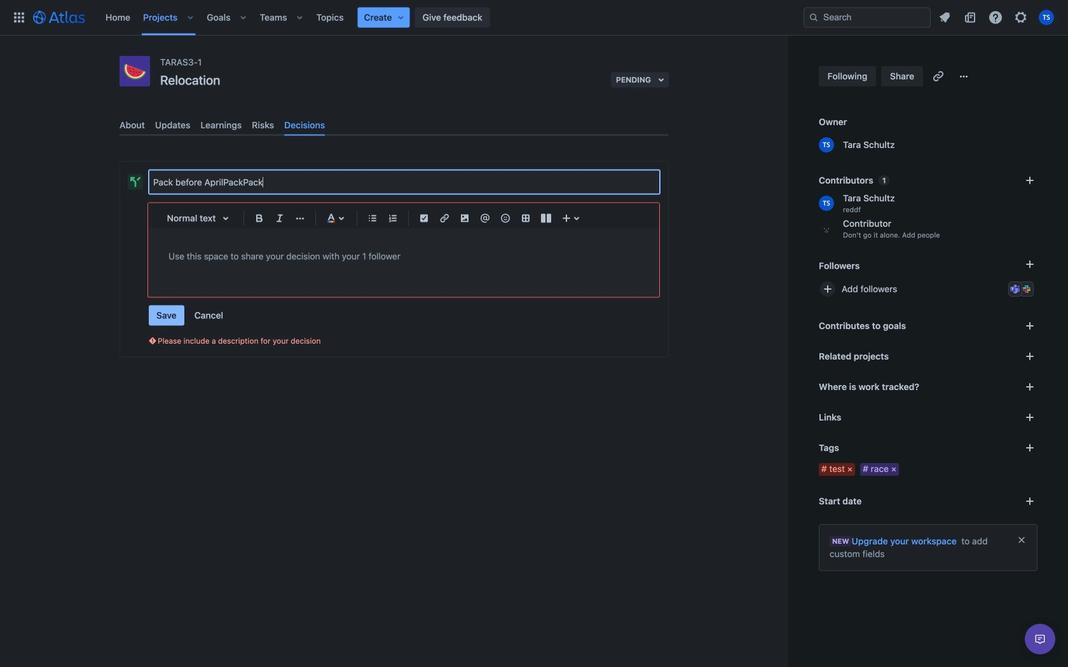 Task type: describe. For each thing, give the bounding box(es) containing it.
open intercom messenger image
[[1033, 632, 1048, 647]]

error image
[[148, 336, 158, 346]]

help image
[[988, 10, 1003, 25]]

close tag image
[[845, 465, 855, 475]]

add follower image
[[820, 282, 835, 297]]

search image
[[809, 12, 819, 23]]

add work tracking links image
[[1022, 380, 1038, 395]]

settings image
[[1013, 10, 1029, 25]]

emoji : image
[[498, 211, 513, 226]]

msteams logo showing  channels are connected to this project image
[[1010, 284, 1020, 294]]

account image
[[1039, 10, 1054, 25]]

bold ⌘b image
[[252, 211, 267, 226]]

italic ⌘i image
[[272, 211, 287, 226]]

decision icon image
[[130, 177, 141, 187]]

layouts image
[[539, 211, 554, 226]]

add team or contributors image
[[1022, 173, 1038, 188]]

switch to... image
[[11, 10, 27, 25]]

close tag image
[[889, 465, 899, 475]]

more formatting image
[[292, 211, 308, 226]]

slack logo showing nan channels are connected to this project image
[[1022, 284, 1032, 294]]



Task type: vqa. For each thing, say whether or not it's contained in the screenshot.
1st heading
no



Task type: locate. For each thing, give the bounding box(es) containing it.
notifications image
[[937, 10, 952, 25]]

What's the summary of your decision? text field
[[149, 171, 659, 194]]

group
[[149, 306, 231, 326]]

close banner image
[[1017, 535, 1027, 546]]

tab list
[[114, 115, 674, 136]]

text formatting group
[[249, 208, 310, 229]]

add image, video, or file image
[[457, 211, 472, 226]]

link ⌘k image
[[437, 211, 452, 226]]

numbered list ⌘⇧7 image
[[385, 211, 401, 226]]

action item [] image
[[416, 211, 432, 226]]

bullet list ⌘⇧8 image
[[365, 211, 380, 226]]

Main content area, start typing to enter text. text field
[[168, 249, 639, 264]]

add tag image
[[1022, 441, 1038, 456]]

add goals image
[[1022, 319, 1038, 334]]

mention @ image
[[477, 211, 493, 226]]

list formating group
[[362, 208, 403, 229]]

set start date image
[[1022, 494, 1038, 509]]

add a follower image
[[1022, 257, 1038, 272]]

top element
[[8, 0, 804, 35]]

Search field
[[804, 7, 931, 28]]

banner
[[0, 0, 1068, 36]]

add related project image
[[1022, 349, 1038, 364]]

table ⇧⌥t image
[[518, 211, 533, 226]]

None search field
[[804, 7, 931, 28]]

add link image
[[1022, 410, 1038, 425]]



